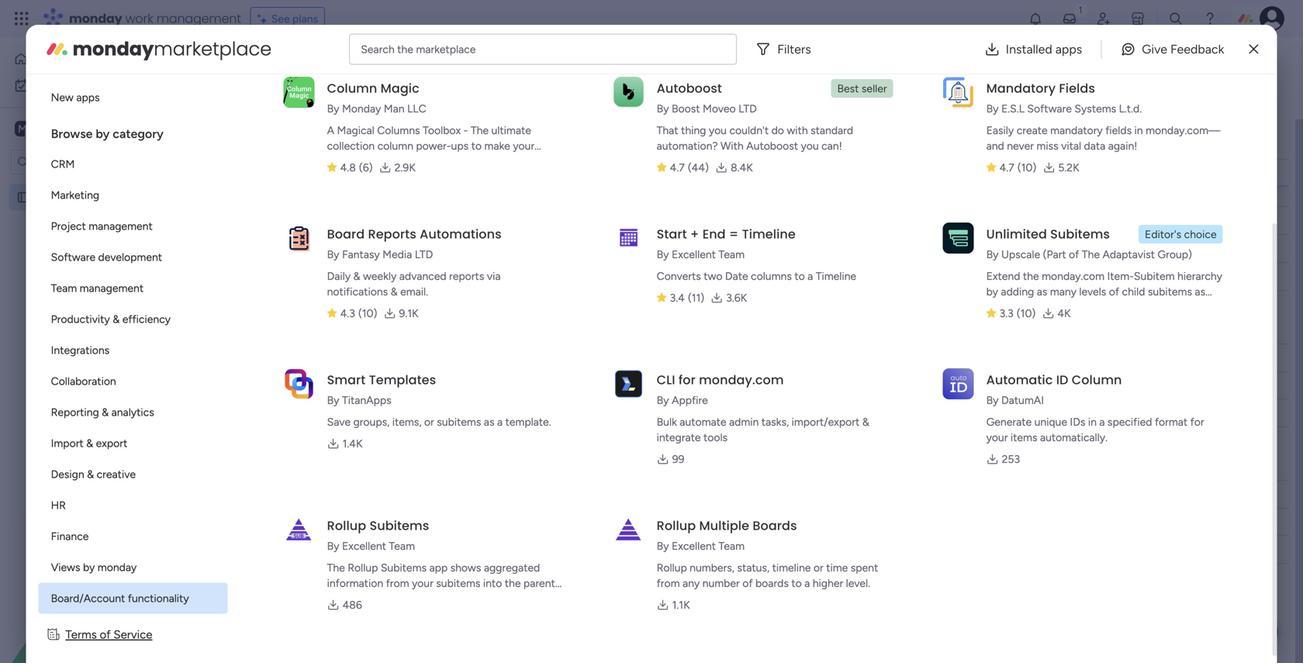 Task type: vqa. For each thing, say whether or not it's contained in the screenshot.
3rd [object object] element
no



Task type: describe. For each thing, give the bounding box(es) containing it.
project management inside field
[[240, 50, 430, 76]]

column information image
[[652, 166, 665, 179]]

by inside the rollup subitems by excellent team
[[327, 540, 339, 553]]

views by monday option
[[38, 552, 228, 583]]

data
[[1084, 139, 1106, 152]]

via
[[487, 270, 501, 283]]

rollup for multiple
[[657, 517, 696, 535]]

appfire
[[672, 394, 708, 407]]

3.4 (11)
[[670, 291, 705, 305]]

by boost moveo ltd
[[657, 102, 757, 115]]

1
[[1230, 55, 1234, 69]]

(10) for board
[[358, 307, 377, 320]]

Project Management field
[[236, 50, 434, 77]]

item
[[327, 592, 349, 606]]

of inside the extend the monday.com item-subitem hierarchy by adding as many levels of child subitems as you need.
[[1109, 285, 1120, 298]]

(10) right 3.3
[[1017, 307, 1036, 320]]

automate
[[680, 415, 727, 429]]

your inside a magical columns toolbox - the ultimate collection column power-ups to make your columns... magic!
[[513, 139, 535, 152]]

magic!
[[378, 155, 410, 168]]

productivity & efficiency option
[[38, 304, 228, 335]]

& inside bulk automate admin tasks, import/export & integrate tools
[[862, 415, 869, 429]]

format
[[1155, 415, 1188, 429]]

search everything image
[[1168, 11, 1184, 26]]

new apps option
[[38, 82, 228, 113]]

by inside smart templates by titanapps
[[327, 394, 339, 407]]

or inside rollup numbers, status, timeline or time spent from any number of boards to a higher level.
[[814, 561, 824, 574]]

9
[[734, 215, 740, 227]]

unlimited subitems
[[987, 225, 1110, 243]]

1 image
[[1074, 1, 1088, 18]]

team inside "start + end = timeline by excellent team"
[[719, 248, 745, 261]]

(part
[[1043, 248, 1066, 261]]

integrations option
[[38, 335, 228, 366]]

app logo image for appfire
[[613, 368, 644, 399]]

subitems for unlimited subitems
[[1051, 225, 1110, 243]]

reporting
[[51, 406, 99, 419]]

3.3
[[1000, 307, 1014, 320]]

unique
[[1035, 415, 1067, 429]]

task
[[267, 97, 287, 110]]

m
[[18, 122, 27, 135]]

couldn't
[[730, 124, 769, 137]]

0 vertical spatial management
[[156, 10, 241, 27]]

update feed image
[[1062, 11, 1078, 26]]

Due date field
[[701, 164, 753, 181]]

project inside field
[[240, 50, 302, 76]]

work
[[125, 10, 153, 27]]

plans
[[292, 12, 318, 25]]

gary orlando image
[[1260, 6, 1285, 31]]

column inside column magic by monday man llc
[[327, 80, 377, 97]]

task for task 3
[[293, 215, 314, 228]]

mandatory
[[987, 80, 1056, 97]]

by inside column magic by monday man llc
[[327, 102, 339, 115]]

excellent inside rollup multiple boards by excellent team
[[672, 540, 716, 553]]

project management list box
[[0, 181, 198, 420]]

editor's choice
[[1145, 228, 1217, 241]]

a magical columns toolbox - the ultimate collection column power-ups to make your columns... magic!
[[327, 124, 535, 168]]

253
[[1002, 453, 1020, 466]]

best
[[837, 82, 859, 95]]

by inside board reports automations by fantasy media ltd
[[327, 248, 339, 261]]

by for category
[[96, 126, 110, 141]]

due date
[[705, 166, 749, 179]]

adding
[[1001, 285, 1034, 298]]

notifications
[[327, 285, 388, 298]]

collaboration
[[51, 375, 116, 388]]

& for analytics
[[102, 406, 109, 419]]

project management
[[51, 220, 153, 233]]

export
[[96, 437, 127, 450]]

app logo image for excellent
[[613, 514, 644, 545]]

automatic id column by datumai
[[987, 371, 1122, 407]]

for inside cli for monday.com by appfire
[[679, 371, 696, 389]]

team management option
[[38, 273, 228, 304]]

& for creative
[[87, 468, 94, 481]]

moveo
[[703, 102, 736, 115]]

apps for installed apps
[[1056, 42, 1082, 57]]

subitems inside the rollup subitems app shows aggregated information from your subitems into the parent item column.
[[436, 577, 481, 590]]

& for export
[[86, 437, 93, 450]]

levels
[[1079, 285, 1107, 298]]

ltd inside board reports automations by fantasy media ltd
[[415, 248, 433, 261]]

1 vertical spatial subitems
[[437, 415, 481, 429]]

8.4k
[[731, 161, 753, 174]]

save groups, items, or subitems as a template.
[[327, 415, 551, 429]]

software inside mandatory fields by e.s.l software systems l.t.d.
[[1027, 102, 1072, 115]]

a inside generate unique ids in a specified format for your items automatically.
[[1100, 415, 1105, 429]]

new apps
[[51, 91, 100, 104]]

easily create mandatory fields in monday.com— and never miss vital data again!
[[987, 124, 1221, 152]]

subitems for rollup subitems by excellent team
[[370, 517, 429, 535]]

from for rollup subitems
[[386, 577, 409, 590]]

terms
[[65, 628, 97, 642]]

due
[[705, 166, 725, 179]]

browse by category heading
[[38, 113, 228, 149]]

& left email.
[[391, 285, 398, 298]]

filters button
[[750, 34, 824, 65]]

ups
[[451, 139, 469, 152]]

hide
[[635, 97, 658, 110]]

monday for monday work management
[[69, 10, 122, 27]]

1 vertical spatial to
[[795, 270, 805, 283]]

level.
[[846, 577, 870, 590]]

child
[[1122, 285, 1145, 298]]

-
[[464, 124, 468, 137]]

excellent inside "start + end = timeline by excellent team"
[[672, 248, 716, 261]]

0 horizontal spatial marketplace
[[154, 36, 272, 62]]

1 vertical spatial you
[[801, 139, 819, 152]]

see plans button
[[250, 7, 325, 30]]

of inside terms of service link
[[100, 628, 111, 642]]

the for search
[[397, 43, 413, 56]]

0 vertical spatial or
[[424, 415, 434, 429]]

end
[[703, 225, 726, 243]]

new for new apps
[[51, 91, 74, 104]]

import & export
[[51, 437, 127, 450]]

by inside "start + end = timeline by excellent team"
[[657, 248, 669, 261]]

monday for monday marketplace
[[73, 36, 154, 62]]

new task button
[[235, 91, 293, 116]]

bulk
[[657, 415, 677, 429]]

automation?
[[657, 139, 718, 152]]

ultimate
[[491, 124, 531, 137]]

boost
[[672, 102, 700, 115]]

to inside a magical columns toolbox - the ultimate collection column power-ups to make your columns... magic!
[[471, 139, 482, 152]]

crm option
[[38, 149, 228, 180]]

import/export
[[792, 415, 860, 429]]

automations
[[420, 225, 502, 243]]

creative
[[97, 468, 136, 481]]

by inside rollup multiple boards by excellent team
[[657, 540, 669, 553]]

by inside cli for monday.com by appfire
[[657, 394, 669, 407]]

task for task
[[369, 166, 390, 180]]

media
[[383, 248, 412, 261]]

0 vertical spatial you
[[709, 124, 727, 137]]

rollup subitems by excellent team
[[327, 517, 429, 553]]

never
[[1007, 139, 1034, 152]]

completed
[[267, 318, 347, 338]]

4.3 (10)
[[340, 307, 377, 320]]

of right (part
[[1069, 248, 1079, 261]]

management inside list box
[[74, 191, 138, 204]]

productivity & efficiency
[[51, 313, 171, 326]]

lottie animation element
[[0, 507, 198, 663]]

fantasy
[[342, 248, 380, 261]]

9.1k
[[399, 307, 419, 320]]

finance
[[51, 530, 89, 543]]

monday marketplace image
[[45, 37, 70, 62]]

reports
[[368, 225, 417, 243]]

app logo image for team
[[284, 514, 315, 545]]

monday marketplace image
[[1130, 11, 1146, 26]]

editor's
[[1145, 228, 1182, 241]]

486
[[343, 599, 362, 612]]

1 horizontal spatial timeline
[[816, 270, 857, 283]]

rollup inside the rollup subitems app shows aggregated information from your subitems into the parent item column.
[[348, 561, 378, 574]]

Completed field
[[263, 318, 351, 338]]

by for monday
[[83, 561, 95, 574]]

& for efficiency
[[113, 313, 120, 326]]

board reports automations by fantasy media ltd
[[327, 225, 502, 261]]

lottie animation image
[[0, 507, 198, 663]]

by inside the automatic id column by datumai
[[987, 394, 999, 407]]

group
[[311, 598, 340, 611]]

extend the monday.com item-subitem hierarchy by adding as many levels of child subitems as you need.
[[987, 270, 1223, 314]]

hr
[[51, 499, 66, 512]]

0 horizontal spatial as
[[484, 415, 495, 429]]

search the marketplace
[[361, 43, 476, 56]]

monday marketplace
[[73, 36, 272, 62]]

team inside option
[[51, 282, 77, 295]]

into
[[483, 577, 502, 590]]

marketing
[[51, 189, 99, 202]]

in inside easily create mandatory fields in monday.com— and never miss vital data again!
[[1135, 124, 1143, 137]]

0 vertical spatial autoboost
[[657, 80, 722, 97]]



Task type: locate. For each thing, give the bounding box(es) containing it.
1 vertical spatial management
[[74, 191, 138, 204]]

2 vertical spatial to
[[792, 577, 802, 590]]

filters
[[777, 42, 811, 57]]

the inside the rollup subitems app shows aggregated information from your subitems into the parent item column.
[[505, 577, 521, 590]]

admin
[[729, 415, 759, 429]]

1 vertical spatial your
[[987, 431, 1008, 444]]

monday inside option
[[98, 561, 137, 574]]

column inside the automatic id column by datumai
[[1072, 371, 1122, 389]]

& inside option
[[86, 437, 93, 450]]

monday up home link
[[69, 10, 122, 27]]

mar
[[715, 215, 732, 227]]

for
[[679, 371, 696, 389], [1191, 415, 1205, 429]]

management
[[306, 50, 430, 76], [74, 191, 138, 204]]

terms of service
[[65, 628, 152, 642]]

invite members image
[[1096, 11, 1112, 26]]

project right public board icon
[[36, 191, 71, 204]]

0 vertical spatial apps
[[1056, 42, 1082, 57]]

1.4k
[[343, 437, 363, 450]]

from inside the rollup subitems app shows aggregated information from your subitems into the parent item column.
[[386, 577, 409, 590]]

1 horizontal spatial as
[[1037, 285, 1048, 298]]

converts two date columns to a timeline
[[657, 270, 857, 283]]

1 horizontal spatial the
[[471, 124, 489, 137]]

fields
[[1106, 124, 1132, 137]]

the right -
[[471, 124, 489, 137]]

rollup inside rollup numbers, status, timeline or time spent from any number of boards to a higher level.
[[657, 561, 687, 574]]

1 vertical spatial the
[[1023, 270, 1039, 283]]

subitems inside the rollup subitems by excellent team
[[370, 517, 429, 535]]

the inside the rollup subitems app shows aggregated information from your subitems into the parent item column.
[[327, 561, 345, 574]]

of right terms
[[100, 628, 111, 642]]

public board image
[[16, 190, 31, 205]]

from inside rollup numbers, status, timeline or time spent from any number of boards to a higher level.
[[657, 577, 680, 590]]

4.7 for 4.7 (44)
[[670, 161, 685, 174]]

autoboost inside that thing you couldn't do with standard automation? with autoboost you can!
[[746, 139, 798, 152]]

1 vertical spatial main
[[36, 121, 63, 136]]

can!
[[822, 139, 842, 152]]

monday.com up many
[[1042, 270, 1105, 283]]

main inside workspace selection "element"
[[36, 121, 63, 136]]

apps inside button
[[1056, 42, 1082, 57]]

project inside option
[[51, 220, 86, 233]]

your down generate at the right bottom of page
[[987, 431, 1008, 444]]

0 vertical spatial project
[[240, 50, 302, 76]]

converts
[[657, 270, 701, 283]]

adaptavist
[[1103, 248, 1155, 261]]

monday down work
[[73, 36, 154, 62]]

1 vertical spatial monday.com
[[699, 371, 784, 389]]

2 from from the left
[[657, 577, 680, 590]]

that
[[657, 124, 678, 137]]

1 horizontal spatial task
[[369, 166, 390, 180]]

rollup inside the rollup subitems by excellent team
[[327, 517, 366, 535]]

1 horizontal spatial ltd
[[739, 102, 757, 115]]

Search in workspace field
[[33, 153, 130, 171]]

0 horizontal spatial you
[[709, 124, 727, 137]]

subitems left app
[[381, 561, 427, 574]]

(10) down "never"
[[1018, 161, 1037, 174]]

or up higher
[[814, 561, 824, 574]]

board/account
[[51, 592, 125, 605]]

import & export option
[[38, 428, 228, 459]]

new
[[51, 91, 74, 104], [241, 97, 264, 110]]

reports
[[449, 270, 484, 283]]

apps inside option
[[76, 91, 100, 104]]

1 horizontal spatial the
[[505, 577, 521, 590]]

0 horizontal spatial ltd
[[415, 248, 433, 261]]

project management up 'v2 search' image
[[240, 50, 430, 76]]

spent
[[851, 561, 878, 574]]

mandatory
[[1051, 124, 1103, 137]]

/
[[1223, 55, 1227, 69]]

& right design on the left of the page
[[87, 468, 94, 481]]

rollup for numbers,
[[657, 561, 687, 574]]

2 vertical spatial subitems
[[381, 561, 427, 574]]

2 4.7 from the left
[[1000, 161, 1015, 174]]

timeline right 9
[[742, 225, 796, 243]]

project down marketing
[[51, 220, 86, 233]]

a left higher
[[805, 577, 810, 590]]

help image
[[1202, 11, 1218, 26]]

a left the template.
[[497, 415, 503, 429]]

two
[[704, 270, 723, 283]]

2 vertical spatial you
[[987, 301, 1004, 314]]

3
[[317, 215, 323, 228]]

2 horizontal spatial by
[[987, 285, 998, 298]]

1 vertical spatial ltd
[[415, 248, 433, 261]]

add
[[265, 598, 285, 611]]

generate unique ids in a specified format for your items automatically.
[[987, 415, 1205, 444]]

2 horizontal spatial the
[[1082, 248, 1100, 261]]

1 vertical spatial project
[[36, 191, 71, 204]]

0 horizontal spatial autoboost
[[657, 80, 722, 97]]

task left 3
[[293, 215, 314, 228]]

monday.com inside cli for monday.com by appfire
[[699, 371, 784, 389]]

software up team management
[[51, 251, 95, 264]]

to down timeline
[[792, 577, 802, 590]]

& right import/export
[[862, 415, 869, 429]]

0 horizontal spatial timeline
[[742, 225, 796, 243]]

subitems up the rollup subitems app shows aggregated information from your subitems into the parent item column.
[[370, 517, 429, 535]]

project management option
[[38, 211, 228, 242]]

from
[[386, 577, 409, 590], [657, 577, 680, 590]]

analytics
[[111, 406, 154, 419]]

integrations
[[51, 344, 110, 357]]

2 vertical spatial your
[[412, 577, 434, 590]]

app logo image for software
[[943, 77, 974, 108]]

0 horizontal spatial management
[[74, 191, 138, 204]]

0 vertical spatial task
[[369, 166, 390, 180]]

person
[[425, 97, 458, 110]]

app logo image
[[284, 77, 315, 108], [613, 77, 644, 108], [943, 77, 974, 108], [284, 222, 315, 253], [613, 222, 644, 253], [943, 222, 974, 253], [284, 368, 315, 399], [613, 368, 644, 399], [943, 368, 974, 399], [284, 514, 315, 545], [613, 514, 644, 545]]

0 vertical spatial project management
[[240, 50, 430, 76]]

with
[[787, 124, 808, 137]]

ltd
[[739, 102, 757, 115], [415, 248, 433, 261]]

1 horizontal spatial you
[[801, 139, 819, 152]]

subitems down subitem at the top right of page
[[1148, 285, 1192, 298]]

1 vertical spatial apps
[[76, 91, 100, 104]]

choice
[[1184, 228, 1217, 241]]

1 vertical spatial task
[[293, 215, 314, 228]]

thing
[[681, 124, 706, 137]]

collaboration option
[[38, 366, 228, 397]]

timeline
[[772, 561, 811, 574]]

timeline inside "start + end = timeline by excellent team"
[[742, 225, 796, 243]]

1 horizontal spatial project management
[[240, 50, 430, 76]]

4.7 right column information image
[[670, 161, 685, 174]]

add view image
[[547, 56, 553, 68]]

start
[[657, 225, 687, 243]]

excellent up information
[[342, 540, 386, 553]]

column
[[377, 139, 413, 152]]

subitems inside the extend the monday.com item-subitem hierarchy by adding as many levels of child subitems as you need.
[[1148, 285, 1192, 298]]

shows
[[450, 561, 481, 574]]

4.8
[[340, 161, 356, 174]]

1 vertical spatial monday
[[73, 36, 154, 62]]

1 vertical spatial autoboost
[[746, 139, 798, 152]]

new left task
[[241, 97, 264, 110]]

for inside generate unique ids in a specified format for your items automatically.
[[1191, 415, 1205, 429]]

as down hierarchy
[[1195, 285, 1206, 298]]

1 vertical spatial management
[[89, 220, 153, 233]]

v2 search image
[[334, 94, 345, 112]]

from up column.
[[386, 577, 409, 590]]

cli for monday.com by appfire
[[657, 371, 784, 407]]

2 horizontal spatial as
[[1195, 285, 1206, 298]]

browse
[[51, 126, 93, 141]]

1 horizontal spatial autoboost
[[746, 139, 798, 152]]

1.1k
[[672, 599, 690, 612]]

(10) for mandatory
[[1018, 161, 1037, 174]]

0 vertical spatial in
[[1135, 124, 1143, 137]]

task left 2.9k
[[369, 166, 390, 180]]

a right ids
[[1100, 415, 1105, 429]]

installed
[[1006, 42, 1053, 57]]

0 vertical spatial monday.com
[[1042, 270, 1105, 283]]

new for new task
[[241, 97, 264, 110]]

excellent inside the rollup subitems by excellent team
[[342, 540, 386, 553]]

as left the template.
[[484, 415, 495, 429]]

subitems right items,
[[437, 415, 481, 429]]

1 horizontal spatial column
[[1072, 371, 1122, 389]]

project management inside list box
[[36, 191, 138, 204]]

0 vertical spatial by
[[96, 126, 110, 141]]

1 horizontal spatial by
[[96, 126, 110, 141]]

1 vertical spatial software
[[51, 251, 95, 264]]

management up monday marketplace
[[156, 10, 241, 27]]

rollup inside rollup multiple boards by excellent team
[[657, 517, 696, 535]]

monday.com—
[[1146, 124, 1221, 137]]

(11)
[[688, 291, 705, 305]]

subitems down shows at bottom left
[[436, 577, 481, 590]]

1 horizontal spatial marketplace
[[416, 43, 476, 56]]

new inside option
[[51, 91, 74, 104]]

a right "columns"
[[808, 270, 813, 283]]

specified
[[1108, 415, 1152, 429]]

marketing option
[[38, 180, 228, 211]]

marketplace up person
[[416, 43, 476, 56]]

angle down image
[[300, 97, 308, 109]]

0 vertical spatial subitems
[[1148, 285, 1192, 298]]

by inside browse by category heading
[[96, 126, 110, 141]]

of inside rollup numbers, status, timeline or time spent from any number of boards to a higher level.
[[743, 577, 753, 590]]

excellent up numbers,
[[672, 540, 716, 553]]

column right 'id'
[[1072, 371, 1122, 389]]

select product image
[[14, 11, 29, 26]]

1 vertical spatial in
[[1088, 415, 1097, 429]]

subitems inside the rollup subitems app shows aggregated information from your subitems into the parent item column.
[[381, 561, 427, 574]]

team up productivity
[[51, 282, 77, 295]]

0 horizontal spatial for
[[679, 371, 696, 389]]

your for rollup subitems
[[412, 577, 434, 590]]

1 vertical spatial subitems
[[370, 517, 429, 535]]

management up column magic by monday man llc
[[306, 50, 430, 76]]

from left any
[[657, 577, 680, 590]]

1 vertical spatial project management
[[36, 191, 138, 204]]

items
[[1011, 431, 1038, 444]]

your for automatic id column
[[987, 431, 1008, 444]]

titanapps
[[342, 394, 392, 407]]

main left table
[[474, 55, 497, 69]]

0 horizontal spatial task
[[293, 215, 314, 228]]

0 horizontal spatial apps
[[76, 91, 100, 104]]

the up information
[[327, 561, 345, 574]]

0 vertical spatial for
[[679, 371, 696, 389]]

rollup numbers, status, timeline or time spent from any number of boards to a higher level.
[[657, 561, 878, 590]]

1 vertical spatial timeline
[[816, 270, 857, 283]]

1 horizontal spatial software
[[1027, 102, 1072, 115]]

software inside option
[[51, 251, 95, 264]]

you left need.
[[987, 301, 1004, 314]]

2 vertical spatial project
[[51, 220, 86, 233]]

autoboost down do
[[746, 139, 798, 152]]

0 vertical spatial the
[[471, 124, 489, 137]]

1 vertical spatial for
[[1191, 415, 1205, 429]]

software up the create
[[1027, 102, 1072, 115]]

0 horizontal spatial your
[[412, 577, 434, 590]]

app logo image for man
[[284, 77, 315, 108]]

to right "columns"
[[795, 270, 805, 283]]

excellent down + at right top
[[672, 248, 716, 261]]

4.7 for 4.7 (10)
[[1000, 161, 1015, 174]]

from for rollup multiple boards
[[657, 577, 680, 590]]

management inside field
[[306, 50, 430, 76]]

ids
[[1070, 415, 1086, 429]]

vital
[[1061, 139, 1082, 152]]

0 vertical spatial software
[[1027, 102, 1072, 115]]

1 horizontal spatial monday.com
[[1042, 270, 1105, 283]]

terms of use image
[[48, 626, 59, 644]]

the inside the extend the monday.com item-subitem hierarchy by adding as many levels of child subitems as you need.
[[1023, 270, 1039, 283]]

the right (part
[[1082, 248, 1100, 261]]

& left efficiency
[[113, 313, 120, 326]]

timeline right "columns"
[[816, 270, 857, 283]]

main for main workspace
[[36, 121, 63, 136]]

team inside the rollup subitems by excellent team
[[389, 540, 415, 553]]

subitems
[[1051, 225, 1110, 243], [370, 517, 429, 535], [381, 561, 427, 574]]

management up project management
[[74, 191, 138, 204]]

1 vertical spatial or
[[814, 561, 824, 574]]

reporting & analytics
[[51, 406, 154, 419]]

0 vertical spatial timeline
[[742, 225, 796, 243]]

0 vertical spatial column
[[327, 80, 377, 97]]

0 horizontal spatial the
[[327, 561, 345, 574]]

1 4.7 from the left
[[670, 161, 685, 174]]

0 vertical spatial subitems
[[1051, 225, 1110, 243]]

0 vertical spatial management
[[306, 50, 430, 76]]

the down aggregated
[[505, 577, 521, 590]]

apps down update feed image
[[1056, 42, 1082, 57]]

app logo image for datumai
[[943, 368, 974, 399]]

the up the adding
[[1023, 270, 1039, 283]]

to right ups
[[471, 139, 482, 152]]

management up development
[[89, 220, 153, 233]]

home option
[[9, 47, 189, 71]]

4.7 down and
[[1000, 161, 1015, 174]]

in right fields
[[1135, 124, 1143, 137]]

the right search
[[397, 43, 413, 56]]

browse by category list box
[[38, 0, 228, 614]]

autoboost up boost at the right top
[[657, 80, 722, 97]]

1 horizontal spatial new
[[241, 97, 264, 110]]

team up the rollup subitems app shows aggregated information from your subitems into the parent item column.
[[389, 540, 415, 553]]

2 vertical spatial the
[[505, 577, 521, 590]]

marketplace down monday work management
[[154, 36, 272, 62]]

1 vertical spatial by
[[987, 285, 998, 298]]

& left analytics
[[102, 406, 109, 419]]

your inside the rollup subitems app shows aggregated information from your subitems into the parent item column.
[[412, 577, 434, 590]]

& left export
[[86, 437, 93, 450]]

for right format
[[1191, 415, 1205, 429]]

1 horizontal spatial 4.7
[[1000, 161, 1015, 174]]

option
[[0, 183, 198, 187]]

in inside generate unique ids in a specified format for your items automatically.
[[1088, 415, 1097, 429]]

software
[[1027, 102, 1072, 115], [51, 251, 95, 264]]

project inside list box
[[36, 191, 71, 204]]

daily & weekly advanced reports via notifications & email.
[[327, 270, 501, 298]]

2 vertical spatial by
[[83, 561, 95, 574]]

daily
[[327, 270, 351, 283]]

1 horizontal spatial your
[[513, 139, 535, 152]]

new up workspace selection "element"
[[51, 91, 74, 104]]

item-
[[1107, 270, 1134, 283]]

functionality
[[128, 592, 189, 605]]

project
[[240, 50, 302, 76], [36, 191, 71, 204], [51, 220, 86, 233]]

apps for new apps
[[76, 91, 100, 104]]

automatic
[[987, 371, 1053, 389]]

software development option
[[38, 242, 228, 273]]

by inside 'views by monday' option
[[83, 561, 95, 574]]

main right workspace "image" at the top
[[36, 121, 63, 136]]

board/account functionality option
[[38, 583, 228, 614]]

monday up board/account functionality
[[98, 561, 137, 574]]

(10) right 4.3
[[358, 307, 377, 320]]

team down =
[[719, 248, 745, 261]]

0 horizontal spatial 4.7
[[670, 161, 685, 174]]

dapulse x slim image
[[1249, 40, 1259, 59]]

Search field
[[345, 92, 392, 114]]

task
[[369, 166, 390, 180], [293, 215, 314, 228]]

monday.com up admin
[[699, 371, 784, 389]]

finance option
[[38, 521, 228, 552]]

team down multiple
[[719, 540, 745, 553]]

your inside generate unique ids in a specified format for your items automatically.
[[987, 431, 1008, 444]]

the for extend
[[1023, 270, 1039, 283]]

app logo image for timeline
[[613, 222, 644, 253]]

by inside mandatory fields by e.s.l software systems l.t.d.
[[987, 102, 999, 115]]

2 vertical spatial the
[[327, 561, 345, 574]]

ltd up couldn't
[[739, 102, 757, 115]]

main for main table
[[474, 55, 497, 69]]

apps up main workspace
[[76, 91, 100, 104]]

team inside rollup multiple boards by excellent team
[[719, 540, 745, 553]]

rollup for subitems
[[327, 517, 366, 535]]

1 horizontal spatial apps
[[1056, 42, 1082, 57]]

0 horizontal spatial the
[[397, 43, 413, 56]]

main inside button
[[474, 55, 497, 69]]

0 vertical spatial to
[[471, 139, 482, 152]]

stuck
[[607, 214, 635, 227]]

subitem
[[1134, 270, 1175, 283]]

project management up project management
[[36, 191, 138, 204]]

0 horizontal spatial software
[[51, 251, 95, 264]]

2 vertical spatial subitems
[[436, 577, 481, 590]]

notifications image
[[1028, 11, 1043, 26]]

0 vertical spatial monday
[[69, 10, 122, 27]]

1 horizontal spatial in
[[1135, 124, 1143, 137]]

& for weekly
[[353, 270, 360, 283]]

of down item-
[[1109, 285, 1120, 298]]

you down with
[[801, 139, 819, 152]]

ltd up advanced at the left
[[415, 248, 433, 261]]

design & creative option
[[38, 459, 228, 490]]

your down ultimate
[[513, 139, 535, 152]]

project up task
[[240, 50, 302, 76]]

installed apps
[[1006, 42, 1082, 57]]

& up notifications
[[353, 270, 360, 283]]

subitems up by upscale (part of the adaptavist group)
[[1051, 225, 1110, 243]]

workspace image
[[15, 120, 30, 137]]

to inside rollup numbers, status, timeline or time spent from any number of boards to a higher level.
[[792, 577, 802, 590]]

0 vertical spatial the
[[397, 43, 413, 56]]

search
[[361, 43, 395, 56]]

2 horizontal spatial your
[[987, 431, 1008, 444]]

by inside the extend the monday.com item-subitem hierarchy by adding as many levels of child subitems as you need.
[[987, 285, 998, 298]]

the inside a magical columns toolbox - the ultimate collection column power-ups to make your columns... magic!
[[471, 124, 489, 137]]

new inside button
[[241, 97, 264, 110]]

reporting & analytics option
[[38, 397, 228, 428]]

in right ids
[[1088, 415, 1097, 429]]

monday.com for for
[[699, 371, 784, 389]]

column magic by monday man llc
[[327, 80, 426, 115]]

0 horizontal spatial monday.com
[[699, 371, 784, 389]]

0 horizontal spatial project management
[[36, 191, 138, 204]]

fields
[[1059, 80, 1095, 97]]

workspace selection element
[[15, 119, 130, 140]]

management for team management
[[80, 282, 144, 295]]

None field
[[602, 349, 641, 367]]

management up the productivity & efficiency
[[80, 282, 144, 295]]

generate
[[987, 415, 1032, 429]]

0 horizontal spatial from
[[386, 577, 409, 590]]

new task
[[241, 97, 287, 110]]

for up appfire on the bottom of the page
[[679, 371, 696, 389]]

higher
[[813, 577, 843, 590]]

monday.com inside the extend the monday.com item-subitem hierarchy by adding as many levels of child subitems as you need.
[[1042, 270, 1105, 283]]

start + end = timeline by excellent team
[[657, 225, 796, 261]]

2 horizontal spatial the
[[1023, 270, 1039, 283]]

you up with
[[709, 124, 727, 137]]

project management
[[240, 50, 430, 76], [36, 191, 138, 204]]

4.7 (10)
[[1000, 161, 1037, 174]]

of down status,
[[743, 577, 753, 590]]

column up monday
[[327, 80, 377, 97]]

2 vertical spatial monday
[[98, 561, 137, 574]]

as left many
[[1037, 285, 1048, 298]]

upscale
[[1002, 248, 1040, 261]]

0 horizontal spatial main
[[36, 121, 63, 136]]

a
[[808, 270, 813, 283], [497, 415, 503, 429], [1100, 415, 1105, 429], [805, 577, 810, 590]]

monday.com for the
[[1042, 270, 1105, 283]]

you inside the extend the monday.com item-subitem hierarchy by adding as many levels of child subitems as you need.
[[987, 301, 1004, 314]]

category
[[113, 126, 164, 141]]

add new group
[[265, 598, 340, 611]]

1 vertical spatial the
[[1082, 248, 1100, 261]]

app logo image for fantasy
[[284, 222, 315, 253]]

that thing you couldn't do with standard automation? with autoboost you can!
[[657, 124, 853, 152]]

your down app
[[412, 577, 434, 590]]

rollup multiple boards by excellent team
[[657, 517, 797, 553]]

groups,
[[353, 415, 390, 429]]

1 from from the left
[[386, 577, 409, 590]]

autoboost
[[657, 80, 722, 97], [746, 139, 798, 152]]

toolbox
[[423, 124, 461, 137]]

1 vertical spatial column
[[1072, 371, 1122, 389]]

1 horizontal spatial or
[[814, 561, 824, 574]]

or right items,
[[424, 415, 434, 429]]

a inside rollup numbers, status, timeline or time spent from any number of boards to a higher level.
[[805, 577, 810, 590]]

hr option
[[38, 490, 228, 521]]

management for project management
[[89, 220, 153, 233]]

team management
[[51, 282, 144, 295]]



